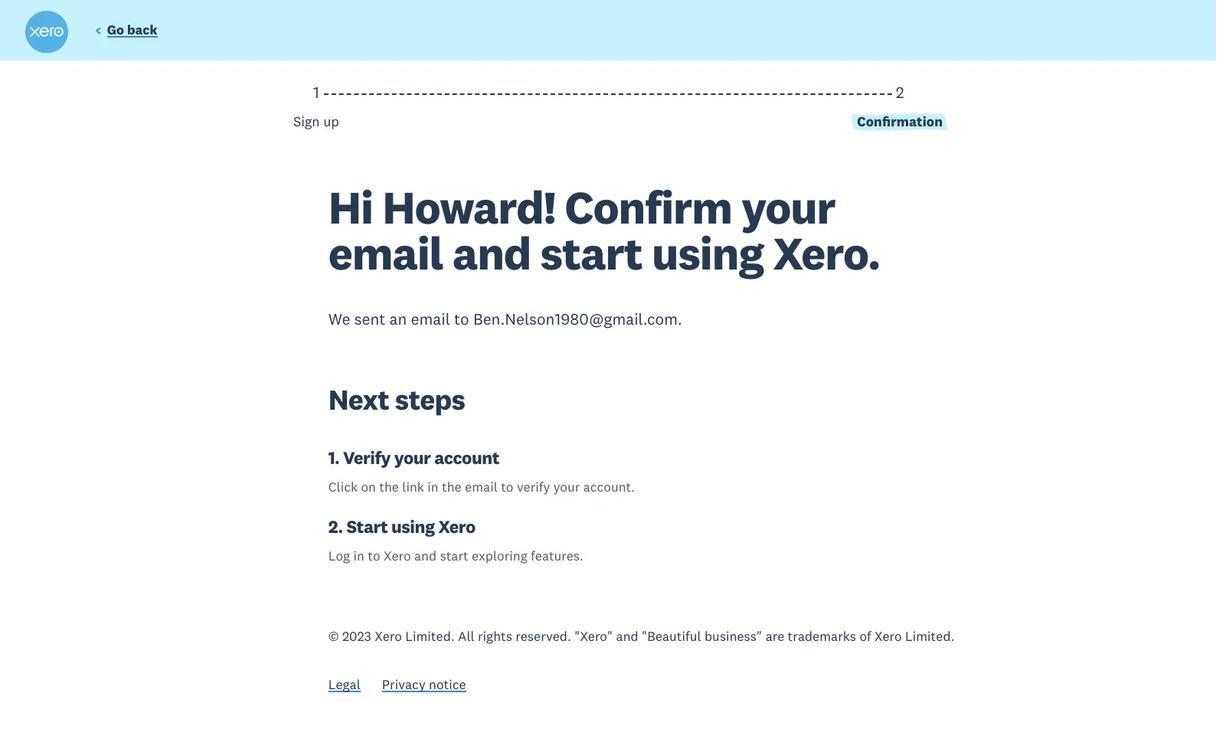 Task type: describe. For each thing, give the bounding box(es) containing it.
2. start using xero
[[328, 516, 476, 538]]

1 vertical spatial start
[[440, 548, 469, 565]]

xero up log in to xero and start exploring features.
[[439, 516, 476, 538]]

1. verify your account
[[328, 447, 499, 469]]

xero right 2023
[[375, 628, 402, 645]]

hi howard! confirm your email and start using xero.
[[328, 178, 880, 282]]

and inside hi howard! confirm your email and start using xero.
[[453, 224, 531, 282]]

xero.
[[773, 224, 880, 282]]

your inside hi howard! confirm your email and start using xero.
[[742, 178, 836, 236]]

2 vertical spatial to
[[368, 548, 380, 565]]

log
[[328, 548, 350, 565]]

reserved.
[[516, 628, 571, 645]]

log in to xero and start exploring features.
[[328, 548, 584, 565]]

exploring
[[472, 548, 528, 565]]

2 limited. from the left
[[906, 628, 955, 645]]

hi
[[328, 178, 373, 236]]

howard!
[[383, 178, 556, 236]]

steps group
[[24, 82, 1192, 184]]

trademarks
[[788, 628, 857, 645]]

verify
[[517, 479, 550, 496]]

2 horizontal spatial to
[[501, 479, 514, 496]]

click
[[328, 479, 358, 496]]

we sent an email to ben.nelson1980@gmail.com.
[[328, 309, 683, 330]]

business"
[[705, 628, 762, 645]]

features.
[[531, 548, 584, 565]]

steps
[[395, 381, 465, 417]]

legal link
[[328, 677, 361, 697]]

all
[[458, 628, 475, 645]]

2 vertical spatial email
[[465, 479, 498, 496]]

verify
[[343, 447, 391, 469]]

rights
[[478, 628, 513, 645]]

1 limited. from the left
[[405, 628, 455, 645]]

0 horizontal spatial in
[[354, 548, 365, 565]]

©
[[328, 628, 339, 645]]

© 2023 xero limited. all rights reserved. "xero" and "beautiful business" are trademarks of xero limited.
[[328, 628, 955, 645]]



Task type: vqa. For each thing, say whether or not it's contained in the screenshot.
They
no



Task type: locate. For each thing, give the bounding box(es) containing it.
"beautiful
[[642, 628, 701, 645]]

privacy notice link
[[382, 677, 466, 697]]

email up an
[[328, 224, 443, 282]]

confirmation
[[857, 113, 943, 130]]

to left verify
[[501, 479, 514, 496]]

email
[[328, 224, 443, 282], [411, 309, 450, 330], [465, 479, 498, 496]]

start
[[347, 516, 388, 538]]

0 vertical spatial and
[[453, 224, 531, 282]]

in right "log"
[[354, 548, 365, 565]]

back
[[127, 22, 157, 38]]

next
[[328, 381, 389, 417]]

1 vertical spatial using
[[391, 516, 435, 538]]

1 horizontal spatial start
[[540, 224, 643, 282]]

go back button
[[95, 22, 157, 42]]

using
[[652, 224, 764, 282], [391, 516, 435, 538]]

hi howard! confirm your email and start using xero. region
[[24, 82, 1192, 565]]

in
[[428, 479, 439, 496], [354, 548, 365, 565]]

1 vertical spatial in
[[354, 548, 365, 565]]

0 vertical spatial using
[[652, 224, 764, 282]]

the
[[379, 479, 399, 496], [442, 479, 462, 496]]

sent
[[354, 309, 386, 330]]

confirm
[[565, 178, 732, 236]]

we
[[328, 309, 350, 330]]

email right an
[[411, 309, 450, 330]]

0 horizontal spatial your
[[394, 447, 431, 469]]

sign up
[[293, 113, 339, 130]]

1 vertical spatial to
[[501, 479, 514, 496]]

next steps
[[328, 381, 465, 417]]

start left exploring
[[440, 548, 469, 565]]

and
[[453, 224, 531, 282], [414, 548, 437, 565], [616, 628, 639, 645]]

go back
[[107, 22, 157, 38]]

1 horizontal spatial limited.
[[906, 628, 955, 645]]

legal
[[328, 677, 361, 693]]

notice
[[429, 677, 466, 693]]

"xero"
[[575, 628, 613, 645]]

xero right of
[[875, 628, 902, 645]]

email inside hi howard! confirm your email and start using xero.
[[328, 224, 443, 282]]

and down '2. start using xero'
[[414, 548, 437, 565]]

and up the we sent an email to ben.nelson1980@gmail.com.
[[453, 224, 531, 282]]

2 horizontal spatial and
[[616, 628, 639, 645]]

click on the link in the email to verify your account.
[[328, 479, 635, 496]]

2
[[896, 82, 904, 102]]

1 horizontal spatial in
[[428, 479, 439, 496]]

to
[[454, 309, 469, 330], [501, 479, 514, 496], [368, 548, 380, 565]]

1 vertical spatial email
[[411, 309, 450, 330]]

are
[[766, 628, 785, 645]]

0 vertical spatial in
[[428, 479, 439, 496]]

using inside hi howard! confirm your email and start using xero.
[[652, 224, 764, 282]]

1 the from the left
[[379, 479, 399, 496]]

on
[[361, 479, 376, 496]]

up
[[323, 113, 339, 130]]

0 vertical spatial to
[[454, 309, 469, 330]]

2 horizontal spatial your
[[742, 178, 836, 236]]

link
[[402, 479, 424, 496]]

1 vertical spatial your
[[394, 447, 431, 469]]

1 horizontal spatial to
[[454, 309, 469, 330]]

0 horizontal spatial start
[[440, 548, 469, 565]]

account
[[435, 447, 499, 469]]

ben.nelson1980@gmail.com.
[[473, 309, 683, 330]]

limited. right of
[[906, 628, 955, 645]]

0 vertical spatial email
[[328, 224, 443, 282]]

1 vertical spatial and
[[414, 548, 437, 565]]

2 vertical spatial your
[[554, 479, 580, 496]]

1 horizontal spatial and
[[453, 224, 531, 282]]

start up ben.nelson1980@gmail.com.
[[540, 224, 643, 282]]

0 vertical spatial start
[[540, 224, 643, 282]]

privacy
[[382, 677, 426, 693]]

1
[[313, 82, 319, 102]]

2 vertical spatial and
[[616, 628, 639, 645]]

to down start
[[368, 548, 380, 565]]

the down account
[[442, 479, 462, 496]]

limited.
[[405, 628, 455, 645], [906, 628, 955, 645]]

1 horizontal spatial your
[[554, 479, 580, 496]]

account.
[[583, 479, 635, 496]]

0 horizontal spatial using
[[391, 516, 435, 538]]

0 horizontal spatial to
[[368, 548, 380, 565]]

your
[[742, 178, 836, 236], [394, 447, 431, 469], [554, 479, 580, 496]]

the right on
[[379, 479, 399, 496]]

xero homepage image
[[25, 11, 68, 54]]

0 vertical spatial your
[[742, 178, 836, 236]]

0 horizontal spatial limited.
[[405, 628, 455, 645]]

to right an
[[454, 309, 469, 330]]

xero
[[439, 516, 476, 538], [384, 548, 411, 565], [375, 628, 402, 645], [875, 628, 902, 645]]

in right link
[[428, 479, 439, 496]]

2 the from the left
[[442, 479, 462, 496]]

privacy notice
[[382, 677, 466, 693]]

1.
[[328, 447, 339, 469]]

start inside hi howard! confirm your email and start using xero.
[[540, 224, 643, 282]]

1 horizontal spatial the
[[442, 479, 462, 496]]

start
[[540, 224, 643, 282], [440, 548, 469, 565]]

xero down '2. start using xero'
[[384, 548, 411, 565]]

and right '"xero"'
[[616, 628, 639, 645]]

1 horizontal spatial using
[[652, 224, 764, 282]]

an
[[390, 309, 407, 330]]

go
[[107, 22, 124, 38]]

2.
[[328, 516, 343, 538]]

2023
[[342, 628, 372, 645]]

sign
[[293, 113, 320, 130]]

0 horizontal spatial the
[[379, 479, 399, 496]]

limited. left the all
[[405, 628, 455, 645]]

0 horizontal spatial and
[[414, 548, 437, 565]]

of
[[860, 628, 872, 645]]

email down account
[[465, 479, 498, 496]]



